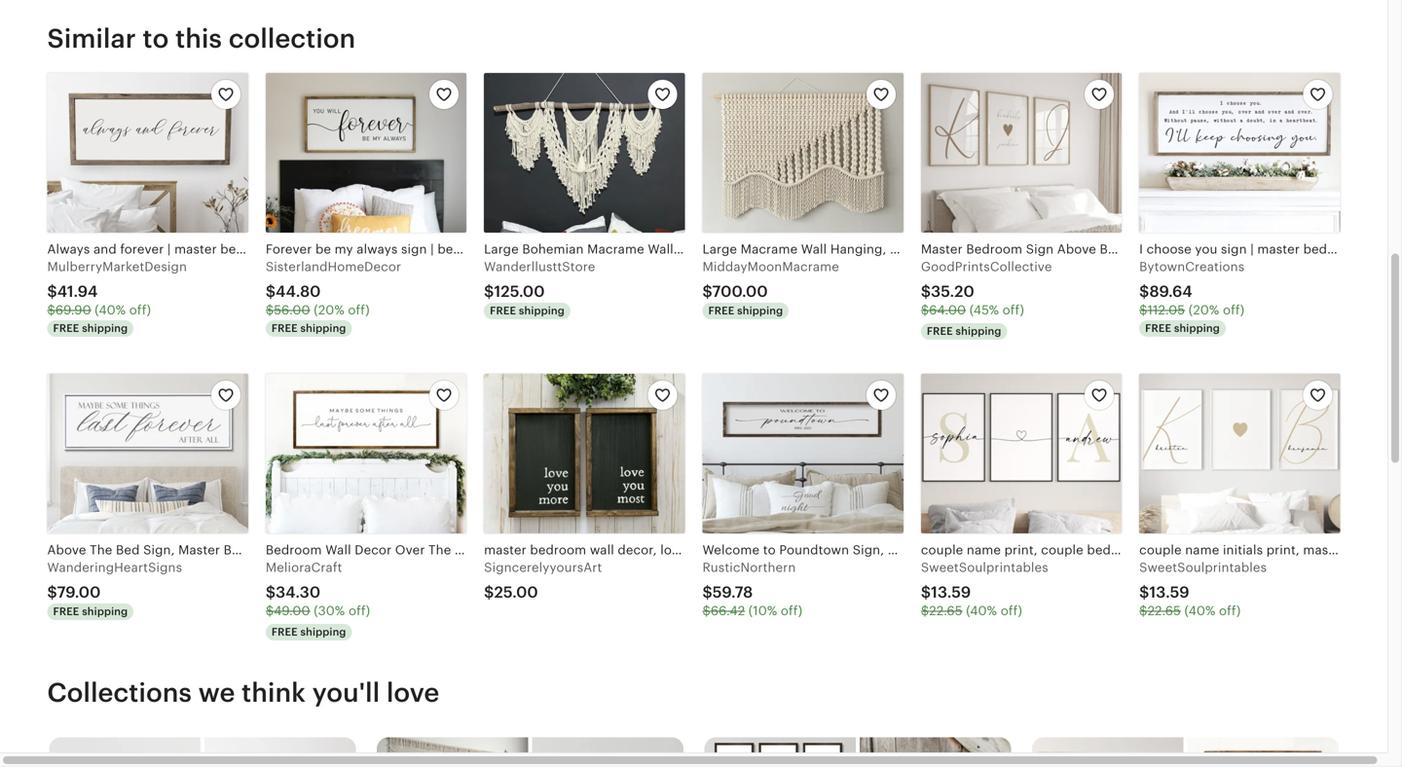 Task type: describe. For each thing, give the bounding box(es) containing it.
bohemian
[[522, 242, 584, 257]]

off) inside melioracraft $ 34.30 $ 49.00 (30% off) free shipping
[[349, 604, 370, 618]]

bedroom sign, bedroom decor, bedroom wall decor, funny bedroom sign, guest bedroom sign, guest bedroom decor, would sleep here again, sign image
[[860, 738, 1011, 768]]

signcerelyyoursart
[[484, 561, 602, 575]]

wanderingheartsigns $ 79.00 free shipping
[[47, 561, 182, 618]]

bytowncreations
[[1140, 260, 1245, 274]]

bytowncreations $ 89.64 $ 112.05 (20% off) free shipping
[[1140, 260, 1245, 335]]

signcerelyyoursart $ 25.00
[[484, 561, 602, 601]]

(40% inside "mulberrymarketdesign $ 41.94 $ 69.90 (40% off) free shipping"
[[95, 303, 126, 317]]

$ inside wanderingheartsigns $ 79.00 free shipping
[[47, 584, 57, 601]]

welcome to poundtown sign, master bedroom sign, bedroom wall decor, over the bed wood sign, farmhouse bedroom sign image
[[703, 374, 904, 534]]

sweetsoulprintables $ 13.59 $ 22.65 (40% off) for couple name print, couple bedroom wall decor above bed name signs digital download, couple initial printables, wedding gift couple names image
[[921, 561, 1049, 618]]

41.94
[[57, 283, 98, 300]]

$ inside signcerelyyoursart $ 25.00
[[484, 584, 494, 601]]

free inside "mulberrymarketdesign $ 41.94 $ 69.90 (40% off) free shipping"
[[53, 322, 79, 335]]

shipping inside sisterlandhomedecor $ 44.80 $ 56.00 (20% off) free shipping
[[301, 322, 346, 335]]

large bohemian macrame wall hanging headboard home decor image
[[484, 73, 685, 233]]

similar to this collection
[[47, 23, 356, 54]]

off) inside goodprintscollective $ 35.20 $ 64.00 (45% off) free shipping
[[1003, 303, 1025, 317]]

headboard
[[733, 242, 802, 257]]

above the bed sign, master bedroom sign, maybe some things last forever after all image
[[47, 374, 248, 534]]

89.64
[[1150, 283, 1193, 300]]

sweetsoulprintables for couple name initials print, master bedroom above bed art couple bedroom prints set of 3, wedding gifts couple name custom digital printable image
[[1140, 561, 1267, 575]]

goodprintscollective $ 35.20 $ 64.00 (45% off) free shipping
[[921, 260, 1052, 338]]

$ inside large bohemian macrame wall hanging headboard home decor wanderllusttstore $ 125.00 free shipping
[[484, 283, 494, 300]]

melioracraft
[[266, 561, 342, 575]]

master bedroom sign above bed-couple name sign above bed-bedroom wall decor-custom wedding gift unique-personalized wedding gift for couple image
[[704, 738, 856, 768]]

off) inside bytowncreations $ 89.64 $ 112.05 (20% off) free shipping
[[1223, 303, 1245, 317]]

off) inside "mulberrymarketdesign $ 41.94 $ 69.90 (40% off) free shipping"
[[129, 303, 151, 317]]

79.00
[[57, 584, 101, 601]]

home
[[805, 242, 842, 257]]

shipping inside melioracraft $ 34.30 $ 49.00 (30% off) free shipping
[[301, 626, 346, 639]]

off) inside 'rusticnorthern $ 59.78 $ 66.42 (10% off)'
[[781, 604, 803, 618]]

sisterlandhomedecor
[[266, 260, 401, 274]]

shipping inside "mulberrymarketdesign $ 41.94 $ 69.90 (40% off) free shipping"
[[82, 322, 128, 335]]

love
[[387, 678, 440, 708]]

wanderllusttstore
[[484, 260, 595, 274]]

collections we think you'll love
[[47, 678, 440, 708]]

free inside bytowncreations $ 89.64 $ 112.05 (20% off) free shipping
[[1146, 322, 1172, 335]]

66.42
[[711, 604, 745, 618]]

middaymoonmacrame $ 700.00 free shipping
[[703, 260, 840, 317]]

free inside goodprintscollective $ 35.20 $ 64.00 (45% off) free shipping
[[927, 325, 953, 338]]

macrame
[[588, 242, 645, 257]]

master bedroom wall decor, love you more love you most sign set, master bedroom decor, gift for her, wedding gift, anniversary gift, bedroom image
[[484, 374, 685, 534]]

shipping inside goodprintscollective $ 35.20 $ 64.00 (45% off) free shipping
[[956, 325, 1002, 338]]

rusticnorthern $ 59.78 $ 66.42 (10% off)
[[703, 561, 803, 618]]

49.00
[[274, 604, 310, 618]]

sweetsoulprintables for couple name print, couple bedroom wall decor above bed name signs digital download, couple initial printables, wedding gift couple names image
[[921, 561, 1049, 575]]

bedroom wall decor over the bed - maybe somethings last forever after all - master bedroom signs - anniversary wedding gift - anniversary image
[[266, 374, 467, 534]]

(20% for 89.64
[[1189, 303, 1220, 317]]

middaymoonmacrame
[[703, 260, 840, 274]]

112.05
[[1148, 303, 1186, 317]]

13.59 for couple name print, couple bedroom wall decor above bed name signs digital download, couple initial printables, wedding gift couple names image
[[931, 584, 971, 601]]

(45%
[[970, 303, 999, 317]]

always and forever sign, bedroom wall decor over the bed, master bedroom signs, above bed decor, bedroom wall art, wood signs image
[[49, 738, 200, 768]]

(40% for couple name print, couple bedroom wall decor above bed name signs digital download, couple initial printables, wedding gift couple names image
[[966, 604, 998, 618]]

34.30
[[276, 584, 321, 601]]

shipping inside wanderingheartsigns $ 79.00 free shipping
[[82, 606, 128, 618]]

(20% for 44.80
[[314, 303, 345, 317]]

sisterlandhomedecor $ 44.80 $ 56.00 (20% off) free shipping
[[266, 260, 401, 335]]

i choose you and i'll keep you choosing you | master bedroom sign | master bedroom decor | wall decor | bedroom wall art | wood framed sign image
[[204, 738, 356, 768]]

wanderingheartsigns
[[47, 561, 182, 575]]

this
[[175, 23, 222, 54]]

mulberrymarketdesign
[[47, 260, 187, 274]]

44.80
[[276, 283, 321, 300]]

free inside wanderingheartsigns $ 79.00 free shipping
[[53, 606, 79, 618]]

goodprintscollective
[[921, 260, 1052, 274]]



Task type: vqa. For each thing, say whether or not it's contained in the screenshot.


Task type: locate. For each thing, give the bounding box(es) containing it.
collection
[[229, 23, 356, 54]]

collections
[[47, 678, 192, 708]]

(20% down 44.80
[[314, 303, 345, 317]]

couple name initials print, master bedroom above bed art couple bedroom prints set of 3, wedding gifts couple name custom digital printable image
[[1140, 374, 1341, 534]]

22.65 for couple name initials print, master bedroom above bed art couple bedroom prints set of 3, wedding gifts couple name custom digital printable image
[[1148, 604, 1181, 618]]

22.65
[[929, 604, 963, 618], [1148, 604, 1181, 618]]

(10%
[[749, 604, 778, 618]]

1 horizontal spatial 13.59
[[1150, 584, 1190, 601]]

(40% for couple name initials print, master bedroom above bed art couple bedroom prints set of 3, wedding gifts couple name custom digital printable image
[[1185, 604, 1216, 618]]

shipping down 69.90
[[82, 322, 128, 335]]

shipping inside large bohemian macrame wall hanging headboard home decor wanderllusttstore $ 125.00 free shipping
[[519, 305, 565, 317]]

1 horizontal spatial sweetsoulprintables
[[1140, 561, 1267, 575]]

shipping inside middaymoonmacrame $ 700.00 free shipping
[[738, 305, 783, 317]]

off)
[[129, 303, 151, 317], [348, 303, 370, 317], [1003, 303, 1025, 317], [1223, 303, 1245, 317], [349, 604, 370, 618], [781, 604, 803, 618], [1001, 604, 1023, 618], [1220, 604, 1241, 618]]

shipping down the 79.00
[[82, 606, 128, 618]]

couple name print, couple bedroom wall decor above bed name signs digital download, couple initial printables, wedding gift couple names image
[[921, 374, 1122, 534]]

shipping
[[519, 305, 565, 317], [738, 305, 783, 317], [82, 322, 128, 335], [301, 322, 346, 335], [1175, 322, 1220, 335], [956, 325, 1002, 338], [82, 606, 128, 618], [301, 626, 346, 639]]

0 horizontal spatial sweetsoulprintables
[[921, 561, 1049, 575]]

decor
[[845, 242, 882, 257]]

wall
[[648, 242, 674, 257]]

125.00
[[494, 283, 545, 300]]

shipping down (45%
[[956, 325, 1002, 338]]

35.20
[[931, 283, 975, 300]]

0 horizontal spatial (20%
[[314, 303, 345, 317]]

25.00
[[494, 584, 538, 601]]

(30%
[[314, 604, 345, 618]]

1 horizontal spatial (20%
[[1189, 303, 1220, 317]]

2 (20% from the left
[[1189, 303, 1220, 317]]

56.00
[[274, 303, 310, 317]]

maybe some things last forever after all | master bedroom sign |  master bedroom decor | wall decor | bedroom wall art | wood framed signs image
[[1032, 738, 1184, 768]]

large
[[484, 242, 519, 257]]

sweetsoulprintables
[[921, 561, 1049, 575], [1140, 561, 1267, 575]]

free down '49.00'
[[272, 626, 298, 639]]

$
[[47, 283, 57, 300], [266, 283, 276, 300], [484, 283, 494, 300], [703, 283, 713, 300], [921, 283, 931, 300], [1140, 283, 1150, 300], [47, 303, 55, 317], [266, 303, 274, 317], [921, 303, 929, 317], [1140, 303, 1148, 317], [47, 584, 57, 601], [266, 584, 276, 601], [484, 584, 494, 601], [703, 584, 713, 601], [921, 584, 931, 601], [1140, 584, 1150, 601], [266, 604, 274, 618], [703, 604, 711, 618], [921, 604, 929, 618], [1140, 604, 1148, 618]]

700.00
[[713, 283, 768, 300]]

64.00
[[929, 303, 966, 317]]

(20%
[[314, 303, 345, 317], [1189, 303, 1220, 317]]

2 sweetsoulprintables $ 13.59 $ 22.65 (40% off) from the left
[[1140, 561, 1267, 618]]

shipping down 125.00
[[519, 305, 565, 317]]

similar
[[47, 23, 136, 54]]

free inside large bohemian macrame wall hanging headboard home decor wanderllusttstore $ 125.00 free shipping
[[490, 305, 516, 317]]

2 13.59 from the left
[[1150, 584, 1190, 601]]

(20% inside sisterlandhomedecor $ 44.80 $ 56.00 (20% off) free shipping
[[314, 303, 345, 317]]

hanging
[[677, 242, 730, 257]]

free down '56.00' on the top left of the page
[[272, 322, 298, 335]]

bedroom decor - bedroom wall art - above bed decor - wall decor - signs above bed - wood signs - bedroom wall decor over the bed - farmhouse image
[[1188, 738, 1339, 768]]

0 horizontal spatial 13.59
[[931, 584, 971, 601]]

13.59
[[931, 584, 971, 601], [1150, 584, 1190, 601]]

1 22.65 from the left
[[929, 604, 963, 618]]

forever be my always sign | bedroom wall decor over the bed | bedroom signs above the bed | master bedroom sign | farmhouse bedroom sign image
[[266, 73, 467, 233]]

shipping down (30%
[[301, 626, 346, 639]]

2 sweetsoulprintables from the left
[[1140, 561, 1267, 575]]

1 horizontal spatial 22.65
[[1148, 604, 1181, 618]]

$ inside middaymoonmacrame $ 700.00 free shipping
[[703, 283, 713, 300]]

shipping down 112.05
[[1175, 322, 1220, 335]]

2 horizontal spatial (40%
[[1185, 604, 1216, 618]]

sweetsoulprintables $ 13.59 $ 22.65 (40% off)
[[921, 561, 1049, 618], [1140, 561, 1267, 618]]

you'll
[[312, 678, 380, 708]]

large macrame wall hanging, modern fiber art tapestry, asymmetrical rope wall art, xl wide wall decor, woven artwork, textile headboard image
[[703, 73, 904, 233]]

free down 69.90
[[53, 322, 79, 335]]

master bedroom wall decor over the bed-marriage signs-bedroom signs above bed-wedding gift for couple-bridal shower gift-wall decor bedroom image
[[532, 738, 684, 768]]

free down 125.00
[[490, 305, 516, 317]]

(20% inside bytowncreations $ 89.64 $ 112.05 (20% off) free shipping
[[1189, 303, 1220, 317]]

sweetsoulprintables $ 13.59 $ 22.65 (40% off) for couple name initials print, master bedroom above bed art couple bedroom prints set of 3, wedding gifts couple name custom digital printable image
[[1140, 561, 1267, 618]]

free
[[490, 305, 516, 317], [709, 305, 735, 317], [53, 322, 79, 335], [272, 322, 298, 335], [1146, 322, 1172, 335], [927, 325, 953, 338], [53, 606, 79, 618], [272, 626, 298, 639]]

we
[[198, 678, 235, 708]]

free inside sisterlandhomedecor $ 44.80 $ 56.00 (20% off) free shipping
[[272, 322, 298, 335]]

large bohemian macrame wall hanging headboard home decor wanderllusttstore $ 125.00 free shipping
[[484, 242, 882, 317]]

free down 112.05
[[1146, 322, 1172, 335]]

(20% right 112.05
[[1189, 303, 1220, 317]]

macrame headboard, wall art decoration, large wall hanging, bohemian home decor tapestry, image
[[377, 738, 528, 768]]

69.90
[[55, 303, 91, 317]]

1 13.59 from the left
[[931, 584, 971, 601]]

free down 64.00
[[927, 325, 953, 338]]

1 sweetsoulprintables from the left
[[921, 561, 1049, 575]]

free down '700.00'
[[709, 305, 735, 317]]

0 horizontal spatial sweetsoulprintables $ 13.59 $ 22.65 (40% off)
[[921, 561, 1049, 618]]

mulberrymarketdesign $ 41.94 $ 69.90 (40% off) free shipping
[[47, 260, 187, 335]]

think
[[242, 678, 306, 708]]

free inside middaymoonmacrame $ 700.00 free shipping
[[709, 305, 735, 317]]

13.59 for couple name initials print, master bedroom above bed art couple bedroom prints set of 3, wedding gifts couple name custom digital printable image
[[1150, 584, 1190, 601]]

i choose you sign | master bedroom decor | wall decor | bedroom wall art | wood framed sign | master bedroom sign | anniversary gift image
[[1140, 73, 1341, 233]]

59.78
[[713, 584, 753, 601]]

22.65 for couple name print, couple bedroom wall decor above bed name signs digital download, couple initial printables, wedding gift couple names image
[[929, 604, 963, 618]]

melioracraft $ 34.30 $ 49.00 (30% off) free shipping
[[266, 561, 370, 639]]

(40%
[[95, 303, 126, 317], [966, 604, 998, 618], [1185, 604, 1216, 618]]

1 sweetsoulprintables $ 13.59 $ 22.65 (40% off) from the left
[[921, 561, 1049, 618]]

to
[[143, 23, 169, 54]]

1 (20% from the left
[[314, 303, 345, 317]]

2 22.65 from the left
[[1148, 604, 1181, 618]]

1 horizontal spatial (40%
[[966, 604, 998, 618]]

rusticnorthern
[[703, 561, 796, 575]]

free inside melioracraft $ 34.30 $ 49.00 (30% off) free shipping
[[272, 626, 298, 639]]

master bedroom sign above bed, couple name sign above bed, bedroom wall decor, custom wedding gift unique, personalized wedding gift image
[[921, 73, 1122, 233]]

shipping down '56.00' on the top left of the page
[[301, 322, 346, 335]]

0 horizontal spatial (40%
[[95, 303, 126, 317]]

1 horizontal spatial sweetsoulprintables $ 13.59 $ 22.65 (40% off)
[[1140, 561, 1267, 618]]

shipping down '700.00'
[[738, 305, 783, 317]]

off) inside sisterlandhomedecor $ 44.80 $ 56.00 (20% off) free shipping
[[348, 303, 370, 317]]

always and forever | master bedroom sign | master bedroom decor | wall decor | bedroom wall art | wood framed sign image
[[47, 73, 248, 233]]

shipping inside bytowncreations $ 89.64 $ 112.05 (20% off) free shipping
[[1175, 322, 1220, 335]]

0 horizontal spatial 22.65
[[929, 604, 963, 618]]

free down the 79.00
[[53, 606, 79, 618]]



